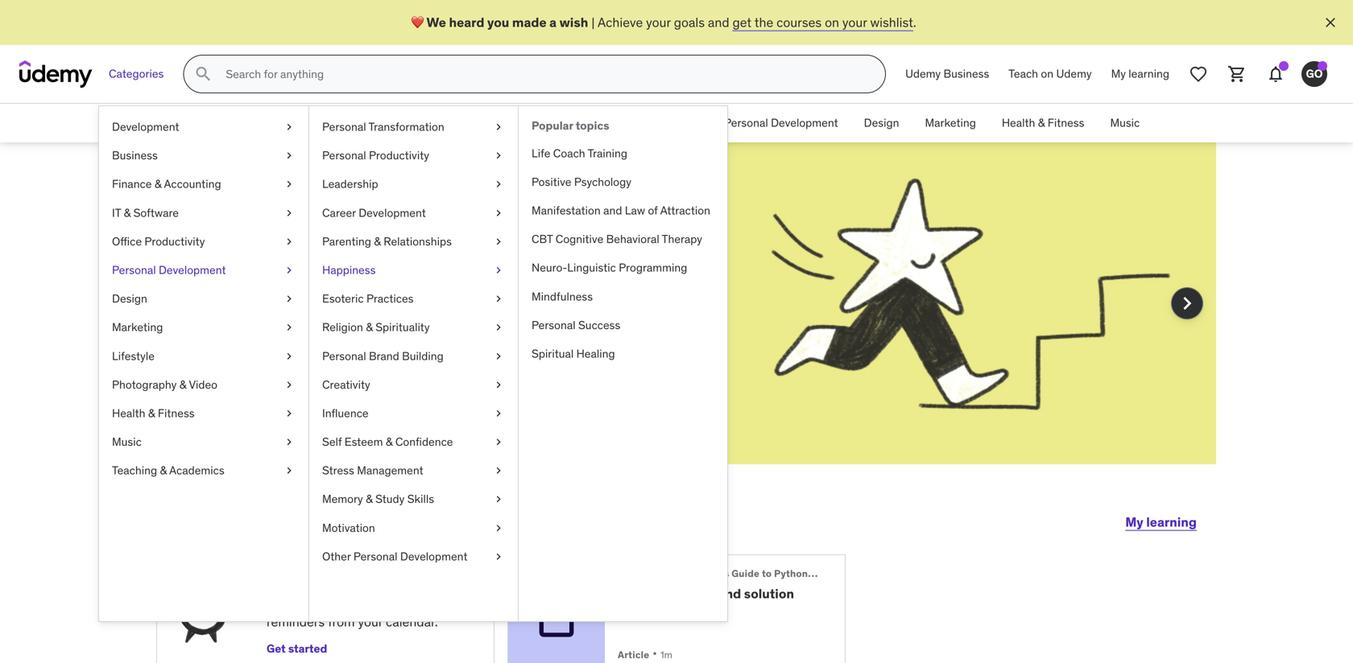 Task type: vqa. For each thing, say whether or not it's contained in the screenshot.
Course landing page link
no



Task type: locate. For each thing, give the bounding box(es) containing it.
1 horizontal spatial marketing
[[925, 116, 976, 130]]

office productivity link for lifestyle
[[99, 227, 309, 256]]

0 vertical spatial get
[[413, 596, 434, 613]]

1 horizontal spatial health & fitness link
[[989, 104, 1098, 143]]

udemy right teach
[[1056, 67, 1092, 81]]

1 horizontal spatial finance
[[378, 116, 418, 130]]

marketing for health & fitness
[[925, 116, 976, 130]]

0 vertical spatial it & software
[[513, 116, 580, 130]]

xsmall image inside other personal development link
[[492, 549, 505, 565]]

you left made
[[487, 14, 509, 30]]

your down adds
[[358, 614, 383, 631]]

11. homework and solution link
[[618, 586, 819, 602]]

0 vertical spatial programming
[[619, 261, 687, 275]]

0 horizontal spatial finance
[[112, 177, 152, 191]]

& inside "link"
[[366, 320, 373, 335]]

health down photography
[[112, 406, 145, 421]]

the right get
[[755, 14, 774, 30]]

xsmall image for teaching & academics
[[283, 463, 296, 479]]

little up happiness "link"
[[406, 213, 485, 255]]

xsmall image for development
[[283, 119, 296, 135]]

my learning
[[1111, 67, 1170, 81], [1126, 514, 1197, 531]]

lifestyle link
[[99, 342, 309, 371]]

xsmall image for photography & video
[[283, 377, 296, 393]]

teaching
[[112, 464, 157, 478]]

finance & accounting link up leadership link
[[365, 104, 500, 143]]

1 vertical spatial business
[[306, 116, 352, 130]]

it & software for health & fitness
[[513, 116, 580, 130]]

0 horizontal spatial udemy
[[905, 67, 941, 81]]

fitness down photography & video at the bottom left of the page
[[158, 406, 195, 421]]

0 horizontal spatial marketing link
[[99, 313, 309, 342]]

1 vertical spatial programming
[[810, 568, 876, 580]]

finance & accounting
[[378, 116, 487, 130], [112, 177, 221, 191]]

0 horizontal spatial it
[[112, 206, 121, 220]]

xsmall image for self esteem & confidence
[[492, 435, 505, 450]]

personal development
[[724, 116, 838, 130], [112, 263, 226, 277]]

xsmall image inside photography & video link
[[283, 377, 296, 393]]

1 vertical spatial health & fitness
[[112, 406, 195, 421]]

1 vertical spatial you
[[303, 301, 324, 317]]

xsmall image inside the influence link
[[492, 406, 505, 422]]

xsmall image for motivation
[[492, 521, 505, 536]]

xsmall image
[[283, 119, 296, 135], [492, 119, 505, 135], [283, 148, 296, 164], [492, 177, 505, 192], [492, 205, 505, 221], [492, 234, 505, 250], [492, 263, 505, 278], [283, 291, 296, 307], [492, 291, 505, 307], [283, 377, 296, 393], [492, 377, 505, 393], [283, 406, 296, 422], [492, 406, 505, 422], [283, 435, 296, 450], [492, 521, 505, 536]]

1 horizontal spatial personal development link
[[711, 104, 851, 143]]

wish
[[560, 14, 588, 30]]

reach
[[327, 301, 359, 317]]

marketing up the lifestyle
[[112, 320, 163, 335]]

schedule time to learn a little each day adds up. get reminders from your calendar.
[[267, 572, 438, 631]]

xsmall image for health & fitness
[[283, 406, 296, 422]]

xsmall image inside religion & spirituality "link"
[[492, 320, 505, 336]]

1 unread notification image
[[1279, 61, 1289, 71]]

marketing link up video
[[99, 313, 309, 342]]

development for career development link
[[359, 206, 426, 220]]

1 vertical spatial it & software link
[[99, 199, 309, 227]]

little up the reminders
[[278, 596, 303, 613]]

health & fitness down photography
[[112, 406, 195, 421]]

wishlist
[[870, 14, 913, 30]]

beginners
[[681, 568, 729, 580]]

development for health & fitness personal development link
[[771, 116, 838, 130]]

0 horizontal spatial a
[[381, 213, 400, 255]]

marketing down udemy business "link"
[[925, 116, 976, 130]]

health & fitness link down teach on udemy link
[[989, 104, 1098, 143]]

xsmall image inside 'lifestyle' link
[[283, 349, 296, 364]]

1 vertical spatial design link
[[99, 285, 309, 313]]

xsmall image for marketing
[[283, 320, 296, 336]]

0 vertical spatial productivity
[[638, 116, 699, 130]]

1 horizontal spatial udemy
[[1056, 67, 1092, 81]]

0 horizontal spatial design link
[[99, 285, 309, 313]]

xsmall image inside personal transformation link
[[492, 119, 505, 135]]

2 udemy from the left
[[1056, 67, 1092, 81]]

xsmall image inside happiness "link"
[[492, 263, 505, 278]]

1 vertical spatial music link
[[99, 428, 309, 457]]

get inside button
[[267, 642, 286, 657]]

close image
[[1323, 14, 1339, 31]]

finance & accounting up personal productivity link
[[378, 116, 487, 130]]

1 horizontal spatial little
[[406, 213, 485, 255]]

it & software link for health & fitness
[[500, 104, 593, 143]]

health & fitness down teach on udemy link
[[1002, 116, 1085, 130]]

on right teach
[[1041, 67, 1054, 81]]

health for topmost health & fitness link
[[1002, 116, 1035, 130]]

xsmall image for other personal development
[[492, 549, 505, 565]]

finance & accounting link down development link
[[99, 170, 309, 199]]

1 horizontal spatial get
[[413, 596, 434, 613]]

1 vertical spatial the
[[269, 319, 288, 335]]

marketing link down udemy business "link"
[[912, 104, 989, 143]]

skills
[[407, 492, 434, 507]]

0 vertical spatial office productivity link
[[593, 104, 711, 143]]

xsmall image inside teaching & academics "link"
[[283, 463, 296, 479]]

attraction
[[660, 203, 710, 218]]

health & fitness link down video
[[99, 399, 309, 428]]

personal development for health & fitness
[[724, 116, 838, 130]]

1 horizontal spatial to
[[762, 568, 772, 580]]

a
[[550, 14, 557, 30], [381, 213, 400, 255]]

0 horizontal spatial business
[[112, 148, 158, 163]]

we
[[427, 14, 446, 30]]

1 horizontal spatial business
[[306, 116, 352, 130]]

courses
[[777, 14, 822, 30]]

go link
[[1295, 55, 1334, 93]]

0 horizontal spatial marketing
[[112, 320, 163, 335]]

programming
[[619, 261, 687, 275], [810, 568, 876, 580]]

manifestation and law of attraction link
[[519, 197, 727, 225]]

to inside the ultimate beginners guide to python programming 11. homework and solution
[[762, 568, 772, 580]]

finance & accounting link for health & fitness
[[365, 104, 500, 143]]

get up calendar.
[[413, 596, 434, 613]]

0 horizontal spatial music
[[112, 435, 142, 450]]

0 vertical spatial health & fitness link
[[989, 104, 1098, 143]]

finance for lifestyle
[[112, 177, 152, 191]]

office productivity link up training
[[593, 104, 711, 143]]

your up religion & spirituality
[[362, 301, 387, 317]]

manifestation
[[532, 203, 601, 218]]

your
[[646, 14, 671, 30], [843, 14, 867, 30], [362, 301, 387, 317], [358, 614, 383, 631]]

xsmall image inside development link
[[283, 119, 296, 135]]

life coach training
[[532, 146, 628, 161]]

udemy business link
[[896, 55, 999, 93]]

design for lifestyle
[[112, 292, 147, 306]]

health down teach
[[1002, 116, 1035, 130]]

0 vertical spatial health & fitness
[[1002, 116, 1085, 130]]

to up solution
[[762, 568, 772, 580]]

0 vertical spatial it
[[513, 116, 522, 130]]

schedule
[[267, 572, 324, 588]]

0 horizontal spatial it & software
[[112, 206, 179, 220]]

day
[[317, 213, 375, 255], [337, 596, 358, 613]]

creativity
[[322, 378, 370, 392]]

1 vertical spatial my learning
[[1126, 514, 1197, 531]]

categories
[[109, 67, 164, 81]]

1 udemy from the left
[[905, 67, 941, 81]]

1 vertical spatial office
[[112, 234, 142, 249]]

xsmall image inside leadership link
[[492, 177, 505, 192]]

0 horizontal spatial it & software link
[[99, 199, 309, 227]]

1 vertical spatial finance & accounting link
[[99, 170, 309, 199]]

design
[[864, 116, 899, 130], [112, 292, 147, 306]]

on right courses
[[825, 14, 839, 30]]

video
[[189, 378, 217, 392]]

programming down behavioral
[[619, 261, 687, 275]]

every
[[215, 213, 310, 255]]

teaching & academics
[[112, 464, 225, 478]]

xsmall image for parenting & relationships
[[492, 234, 505, 250]]

a inside every day a little closer learning helps you reach your goals. keep learning and reap the rewards.
[[381, 213, 400, 255]]

xsmall image inside the stress management link
[[492, 463, 505, 479]]

get left 'started'
[[267, 642, 286, 657]]

life coach training link
[[519, 139, 727, 168]]

0 horizontal spatial little
[[278, 596, 303, 613]]

1 vertical spatial software
[[133, 206, 179, 220]]

0 horizontal spatial personal development link
[[99, 256, 309, 285]]

0 horizontal spatial design
[[112, 292, 147, 306]]

software for lifestyle
[[133, 206, 179, 220]]

& for parenting & relationships link
[[374, 234, 381, 249]]

xsmall image inside esoteric practices link
[[492, 291, 505, 307]]

practices
[[366, 292, 414, 306]]

xsmall image for happiness
[[492, 263, 505, 278]]

0 horizontal spatial finance & accounting
[[112, 177, 221, 191]]

0 horizontal spatial health & fitness link
[[99, 399, 309, 428]]

personal success link
[[519, 311, 727, 340]]

0 vertical spatial on
[[825, 14, 839, 30]]

xsmall image inside parenting & relationships link
[[492, 234, 505, 250]]

stress management
[[322, 464, 423, 478]]

design link for health & fitness
[[851, 104, 912, 143]]

1 vertical spatial it & software
[[112, 206, 179, 220]]

xsmall image
[[492, 148, 505, 164], [283, 177, 296, 192], [283, 205, 296, 221], [283, 234, 296, 250], [283, 263, 296, 278], [283, 320, 296, 336], [492, 320, 505, 336], [283, 349, 296, 364], [492, 349, 505, 364], [492, 435, 505, 450], [283, 463, 296, 479], [492, 463, 505, 479], [492, 492, 505, 508], [492, 549, 505, 565]]

1 horizontal spatial office
[[606, 116, 635, 130]]

it & software for lifestyle
[[112, 206, 179, 220]]

topics
[[576, 118, 609, 133]]

1m
[[660, 649, 672, 662]]

learn
[[374, 572, 405, 588]]

of
[[648, 203, 658, 218]]

1 vertical spatial finance
[[112, 177, 152, 191]]

my
[[1111, 67, 1126, 81], [1126, 514, 1144, 531]]

behavioral
[[606, 232, 660, 247]]

1 vertical spatial accounting
[[164, 177, 221, 191]]

1 horizontal spatial office productivity link
[[593, 104, 711, 143]]

management
[[357, 464, 423, 478]]

goals
[[674, 14, 705, 30]]

and down guide
[[718, 586, 741, 602]]

0 vertical spatial design link
[[851, 104, 912, 143]]

xsmall image inside health & fitness link
[[283, 406, 296, 422]]

0 vertical spatial day
[[317, 213, 375, 255]]

cognitive
[[556, 232, 604, 247]]

1 horizontal spatial programming
[[810, 568, 876, 580]]

xsmall image for memory & study skills
[[492, 492, 505, 508]]

day up happiness
[[317, 213, 375, 255]]

python
[[774, 568, 808, 580]]

office productivity link
[[593, 104, 711, 143], [99, 227, 309, 256]]

2 horizontal spatial business
[[944, 67, 989, 81]]

photography & video link
[[99, 371, 309, 399]]

law
[[625, 203, 645, 218]]

music
[[1110, 116, 1140, 130], [112, 435, 142, 450]]

xsmall image inside personal brand building link
[[492, 349, 505, 364]]

closer
[[215, 253, 314, 295]]

mindfulness
[[532, 289, 593, 304]]

career development
[[322, 206, 426, 220]]

1 horizontal spatial it & software
[[513, 116, 580, 130]]

& for photography & video link
[[179, 378, 186, 392]]

1 horizontal spatial it & software link
[[500, 104, 593, 143]]

1 vertical spatial on
[[1041, 67, 1054, 81]]

1 vertical spatial office productivity
[[112, 234, 205, 249]]

it for lifestyle
[[112, 206, 121, 220]]

it for health & fitness
[[513, 116, 522, 130]]

1 vertical spatial fitness
[[158, 406, 195, 421]]

fitness down teach on udemy link
[[1048, 116, 1085, 130]]

xsmall image inside the music link
[[283, 435, 296, 450]]

your inside "schedule time to learn a little each day adds up. get reminders from your calendar."
[[358, 614, 383, 631]]

get inside "schedule time to learn a little each day adds up. get reminders from your calendar."
[[413, 596, 434, 613]]

xsmall image inside motivation link
[[492, 521, 505, 536]]

happiness element
[[518, 106, 727, 622]]

0 vertical spatial finance & accounting link
[[365, 104, 500, 143]]

0 horizontal spatial you
[[303, 301, 324, 317]]

1 horizontal spatial accounting
[[430, 116, 487, 130]]

teaching & academics link
[[99, 457, 309, 486]]

0 horizontal spatial health
[[112, 406, 145, 421]]

get started
[[267, 642, 327, 657]]

0 horizontal spatial personal development
[[112, 263, 226, 277]]

and down learning
[[215, 319, 237, 335]]

udemy inside "link"
[[905, 67, 941, 81]]

& inside "link"
[[160, 464, 167, 478]]

and left law
[[603, 203, 622, 218]]

you inside every day a little closer learning helps you reach your goals. keep learning and reap the rewards.
[[303, 301, 324, 317]]

finance & accounting down development link
[[112, 177, 221, 191]]

1 horizontal spatial personal development
[[724, 116, 838, 130]]

day up from
[[337, 596, 358, 613]]

the down helps
[[269, 319, 288, 335]]

happiness
[[322, 263, 376, 277]]

personal inside happiness element
[[532, 318, 576, 333]]

creativity link
[[309, 371, 518, 399]]

business up personal productivity
[[306, 116, 352, 130]]

you up rewards.
[[303, 301, 324, 317]]

0 horizontal spatial accounting
[[164, 177, 221, 191]]

learning,
[[290, 503, 407, 536]]

& for the memory & study skills link
[[366, 492, 373, 507]]

business link for health & fitness
[[294, 104, 365, 143]]

esoteric practices link
[[309, 285, 518, 313]]

xsmall image inside the memory & study skills link
[[492, 492, 505, 508]]

1 horizontal spatial music
[[1110, 116, 1140, 130]]

health & fitness for health & fitness link to the left
[[112, 406, 195, 421]]

marketing link for health & fitness
[[912, 104, 989, 143]]

gary
[[412, 503, 476, 536]]

1 vertical spatial productivity
[[369, 148, 429, 163]]

personal development link for health & fitness
[[711, 104, 851, 143]]

1 vertical spatial design
[[112, 292, 147, 306]]

religion
[[322, 320, 363, 335]]

positive psychology link
[[519, 168, 727, 197]]

business left teach
[[944, 67, 989, 81]]

wishlist image
[[1189, 64, 1208, 84]]

personal transformation link
[[309, 113, 518, 141]]

xsmall image for personal transformation
[[492, 119, 505, 135]]

personal development for lifestyle
[[112, 263, 226, 277]]

xsmall image for personal brand building
[[492, 349, 505, 364]]

1 horizontal spatial it
[[513, 116, 522, 130]]

1 horizontal spatial marketing link
[[912, 104, 989, 143]]

udemy image
[[19, 60, 93, 88]]

1 vertical spatial marketing link
[[99, 313, 309, 342]]

0 vertical spatial health
[[1002, 116, 1035, 130]]

xsmall image for career development
[[492, 205, 505, 221]]

0 vertical spatial personal development
[[724, 116, 838, 130]]

0 vertical spatial music link
[[1098, 104, 1153, 143]]

office productivity link up learning
[[99, 227, 309, 256]]

0 vertical spatial software
[[534, 116, 580, 130]]

get
[[413, 596, 434, 613], [267, 642, 286, 657]]

business down development link
[[112, 148, 158, 163]]

xsmall image inside it & software link
[[283, 205, 296, 221]]

it & software link for lifestyle
[[99, 199, 309, 227]]

marketing for lifestyle
[[112, 320, 163, 335]]

& for religion & spirituality "link"
[[366, 320, 373, 335]]

xsmall image for influence
[[492, 406, 505, 422]]

business link for lifestyle
[[99, 141, 309, 170]]

xsmall image for religion & spirituality
[[492, 320, 505, 336]]

udemy down .
[[905, 67, 941, 81]]

0 horizontal spatial fitness
[[158, 406, 195, 421]]

and inside manifestation and law of attraction link
[[603, 203, 622, 218]]

0 vertical spatial fitness
[[1048, 116, 1085, 130]]

productivity
[[638, 116, 699, 130], [369, 148, 429, 163], [145, 234, 205, 249]]

learning inside every day a little closer learning helps you reach your goals. keep learning and reap the rewards.
[[460, 301, 507, 317]]

popular topics
[[532, 118, 609, 133]]

therapy
[[662, 232, 702, 247]]

xsmall image inside personal productivity link
[[492, 148, 505, 164]]

xsmall image inside creativity link
[[492, 377, 505, 393]]

personal productivity
[[322, 148, 429, 163]]

esoteric
[[322, 292, 364, 306]]

and inside the ultimate beginners guide to python programming 11. homework and solution
[[718, 586, 741, 602]]

you have alerts image
[[1318, 61, 1328, 71]]

0 horizontal spatial music link
[[99, 428, 309, 457]]

productivity for lifestyle
[[145, 234, 205, 249]]

religion & spirituality
[[322, 320, 430, 335]]

to right time
[[358, 572, 371, 588]]

accounting up personal productivity link
[[430, 116, 487, 130]]

neuro-linguistic programming link
[[519, 254, 727, 283]]

0 horizontal spatial office
[[112, 234, 142, 249]]

0 vertical spatial little
[[406, 213, 485, 255]]

0 vertical spatial marketing link
[[912, 104, 989, 143]]

your left the wishlist
[[843, 14, 867, 30]]

1 horizontal spatial you
[[487, 14, 509, 30]]

1 horizontal spatial a
[[550, 14, 557, 30]]

spirituality
[[376, 320, 430, 335]]

programming right python on the bottom right of page
[[810, 568, 876, 580]]

xsmall image for it & software
[[283, 205, 296, 221]]

1 horizontal spatial office productivity
[[606, 116, 699, 130]]

0 horizontal spatial finance & accounting link
[[99, 170, 309, 199]]

xsmall image inside design link
[[283, 291, 296, 307]]

building
[[402, 349, 444, 364]]

psychology
[[574, 175, 632, 189]]

xsmall image for leadership
[[492, 177, 505, 192]]

happiness link
[[309, 256, 518, 285]]

2 horizontal spatial productivity
[[638, 116, 699, 130]]

cbt
[[532, 232, 553, 247]]

0 horizontal spatial on
[[825, 14, 839, 30]]

accounting down development link
[[164, 177, 221, 191]]

1 vertical spatial it
[[112, 206, 121, 220]]

linguistic
[[567, 261, 616, 275]]

1 vertical spatial my learning link
[[1126, 503, 1197, 542]]

1 vertical spatial personal development
[[112, 263, 226, 277]]

xsmall image inside self esteem & confidence link
[[492, 435, 505, 450]]

submit search image
[[194, 64, 213, 84]]

0 horizontal spatial get
[[267, 642, 286, 657]]

xsmall image inside career development link
[[492, 205, 505, 221]]



Task type: describe. For each thing, give the bounding box(es) containing it.
0 vertical spatial a
[[550, 14, 557, 30]]

parenting & relationships
[[322, 234, 452, 249]]

software for health & fitness
[[534, 116, 580, 130]]

get the courses on your wishlist link
[[733, 14, 913, 30]]

religion & spirituality link
[[309, 313, 518, 342]]

carousel element
[[0, 143, 1218, 503]]

xsmall image for creativity
[[492, 377, 505, 393]]

shopping cart with 0 items image
[[1228, 64, 1247, 84]]

article • 1m
[[618, 646, 672, 663]]

self esteem & confidence
[[322, 435, 453, 450]]

a
[[267, 596, 275, 613]]

programming inside happiness element
[[619, 261, 687, 275]]

healing
[[576, 347, 615, 361]]

music for bottom the music link
[[112, 435, 142, 450]]

office productivity for lifestyle
[[112, 234, 205, 249]]

homework
[[636, 586, 715, 602]]

accounting for lifestyle
[[164, 177, 221, 191]]

cbt cognitive behavioral therapy
[[532, 232, 702, 247]]

esoteric practices
[[322, 292, 414, 306]]

little inside "schedule time to learn a little each day adds up. get reminders from your calendar."
[[278, 596, 303, 613]]

achieve
[[598, 14, 643, 30]]

business inside "link"
[[944, 67, 989, 81]]

personal development link for lifestyle
[[99, 256, 309, 285]]

marketing link for lifestyle
[[99, 313, 309, 342]]

finance & accounting for lifestyle
[[112, 177, 221, 191]]

categories button
[[99, 55, 173, 93]]

training
[[588, 146, 628, 161]]

photography
[[112, 378, 177, 392]]

cbt cognitive behavioral therapy link
[[519, 225, 727, 254]]

time
[[327, 572, 355, 588]]

1 horizontal spatial productivity
[[369, 148, 429, 163]]

xsmall image for design
[[283, 291, 296, 307]]

& for it & software link associated with health & fitness
[[525, 116, 532, 130]]

calendar.
[[386, 614, 438, 631]]

music for the music link to the right
[[1110, 116, 1140, 130]]

let's
[[156, 503, 217, 536]]

finance & accounting for health & fitness
[[378, 116, 487, 130]]

❤️   we heard you made a wish | achieve your goals and get the courses on your wishlist .
[[411, 14, 916, 30]]

parenting
[[322, 234, 371, 249]]

business for lifestyle
[[112, 148, 158, 163]]

manifestation and law of attraction
[[532, 203, 710, 218]]

the ultimate beginners guide to python programming 11. homework and solution
[[618, 568, 876, 602]]

0 vertical spatial my
[[1111, 67, 1126, 81]]

personal success
[[532, 318, 621, 333]]

finance for health & fitness
[[378, 116, 418, 130]]

rewards.
[[291, 319, 340, 335]]

design for health & fitness
[[864, 116, 899, 130]]

keep
[[427, 301, 457, 317]]

leadership
[[322, 177, 378, 191]]

positive psychology
[[532, 175, 632, 189]]

personal brand building link
[[309, 342, 518, 371]]

udemy business
[[905, 67, 989, 81]]

confidence
[[395, 435, 453, 450]]

xsmall image for office productivity
[[283, 234, 296, 250]]

start
[[222, 503, 285, 536]]

article
[[618, 649, 650, 662]]

office for health & fitness
[[606, 116, 635, 130]]

0 vertical spatial the
[[755, 14, 774, 30]]

accounting for health & fitness
[[430, 116, 487, 130]]

personal transformation
[[322, 120, 444, 134]]

influence
[[322, 406, 369, 421]]

& for health & fitness link to the left
[[148, 406, 155, 421]]

learning
[[215, 301, 266, 317]]

xsmall image for business
[[283, 148, 296, 164]]

business for health & fitness
[[306, 116, 352, 130]]

office productivity for health & fitness
[[606, 116, 699, 130]]

notifications image
[[1266, 64, 1286, 84]]

& for topmost health & fitness link
[[1038, 116, 1045, 130]]

0 vertical spatial my learning
[[1111, 67, 1170, 81]]

xsmall image for personal development
[[283, 263, 296, 278]]

get
[[733, 14, 752, 30]]

finance & accounting link for lifestyle
[[99, 170, 309, 199]]

❤️
[[411, 14, 424, 30]]

& for lifestyle it & software link
[[124, 206, 131, 220]]

and inside every day a little closer learning helps you reach your goals. keep learning and reap the rewards.
[[215, 319, 237, 335]]

go
[[1306, 67, 1323, 81]]

programming inside the ultimate beginners guide to python programming 11. homework and solution
[[810, 568, 876, 580]]

day inside every day a little closer learning helps you reach your goals. keep learning and reap the rewards.
[[317, 213, 375, 255]]

other personal development link
[[309, 543, 518, 572]]

xsmall image for finance & accounting
[[283, 177, 296, 192]]

Search for anything text field
[[223, 60, 866, 88]]

0 vertical spatial learning
[[1129, 67, 1170, 81]]

day inside "schedule time to learn a little each day adds up. get reminders from your calendar."
[[337, 596, 358, 613]]

to inside "schedule time to learn a little each day adds up. get reminders from your calendar."
[[358, 572, 371, 588]]

xsmall image for personal productivity
[[492, 148, 505, 164]]

transformation
[[369, 120, 444, 134]]

your left the goals
[[646, 14, 671, 30]]

design link for lifestyle
[[99, 285, 309, 313]]

photography & video
[[112, 378, 217, 392]]

.
[[913, 14, 916, 30]]

brand
[[369, 349, 399, 364]]

1 horizontal spatial music link
[[1098, 104, 1153, 143]]

from
[[328, 614, 355, 631]]

office productivity link for health & fitness
[[593, 104, 711, 143]]

next image
[[1174, 291, 1200, 317]]

other
[[322, 550, 351, 564]]

career development link
[[309, 199, 518, 227]]

xsmall image for lifestyle
[[283, 349, 296, 364]]

made
[[512, 14, 547, 30]]

productivity for health & fitness
[[638, 116, 699, 130]]

and left get
[[708, 14, 729, 30]]

& for teaching & academics "link"
[[160, 464, 167, 478]]

spiritual
[[532, 347, 574, 361]]

solution
[[744, 586, 794, 602]]

helps
[[269, 301, 300, 317]]

2 vertical spatial learning
[[1146, 514, 1197, 531]]

office for lifestyle
[[112, 234, 142, 249]]

reap
[[240, 319, 266, 335]]

memory
[[322, 492, 363, 507]]

started
[[288, 642, 327, 657]]

influence link
[[309, 399, 518, 428]]

get started button
[[267, 638, 327, 661]]

your inside every day a little closer learning helps you reach your goals. keep learning and reap the rewards.
[[362, 301, 387, 317]]

0 vertical spatial my learning link
[[1102, 55, 1179, 93]]

lifestyle
[[112, 349, 155, 364]]

keep learning link
[[427, 301, 507, 317]]

each
[[306, 596, 334, 613]]

health for health & fitness link to the left
[[112, 406, 145, 421]]

1 horizontal spatial on
[[1041, 67, 1054, 81]]

positive
[[532, 175, 572, 189]]

career
[[322, 206, 356, 220]]

teach
[[1009, 67, 1038, 81]]

1 vertical spatial my
[[1126, 514, 1144, 531]]

11.
[[618, 586, 633, 602]]

the
[[618, 568, 635, 580]]

xsmall image for music
[[283, 435, 296, 450]]

self
[[322, 435, 342, 450]]

spiritual healing link
[[519, 340, 727, 369]]

xsmall image for esoteric practices
[[492, 291, 505, 307]]

spiritual healing
[[532, 347, 615, 361]]

the inside every day a little closer learning helps you reach your goals. keep learning and reap the rewards.
[[269, 319, 288, 335]]

neuro-linguistic programming
[[532, 261, 687, 275]]

up.
[[392, 596, 410, 613]]

parenting & relationships link
[[309, 227, 518, 256]]

success
[[578, 318, 621, 333]]

study
[[375, 492, 405, 507]]

popular
[[532, 118, 573, 133]]

xsmall image for stress management
[[492, 463, 505, 479]]

development for personal development link associated with lifestyle
[[159, 263, 226, 277]]

little inside every day a little closer learning helps you reach your goals. keep learning and reap the rewards.
[[406, 213, 485, 255]]

health & fitness for topmost health & fitness link
[[1002, 116, 1085, 130]]

personal brand building
[[322, 349, 444, 364]]



